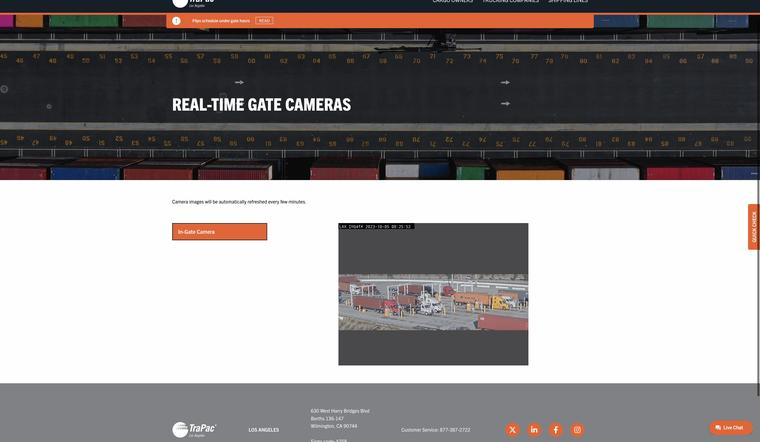 Task type: describe. For each thing, give the bounding box(es) containing it.
630 west harry bridges blvd berths 136-147 wilmington, ca 90744
[[311, 404, 370, 425]]

flips schedule under gate hours
[[193, 13, 250, 19]]

0 vertical spatial gate
[[248, 88, 282, 110]]

1 vertical spatial camera
[[197, 224, 215, 231]]

firms
[[311, 434, 323, 440]]

under
[[219, 13, 230, 19]]

be
[[213, 194, 218, 200]]

angeles
[[259, 423, 279, 429]]

harry
[[331, 404, 343, 410]]

schedule
[[202, 13, 218, 19]]

read link
[[256, 12, 273, 20]]

check
[[752, 212, 758, 227]]

firms code:  y258
[[311, 434, 347, 440]]

solid image
[[172, 12, 181, 21]]

136-
[[326, 411, 336, 417]]

147
[[336, 411, 344, 417]]

wilmington,
[[311, 419, 336, 425]]

refreshed
[[248, 194, 267, 200]]

images
[[189, 194, 204, 200]]

service:
[[423, 423, 439, 429]]

banner containing flips schedule under gate hours
[[0, 0, 761, 24]]

in-gate camera main content
[[166, 194, 594, 362]]

customer
[[402, 423, 422, 429]]

quick
[[752, 228, 758, 243]]

berths
[[311, 411, 325, 417]]

quick check link
[[749, 204, 761, 250]]

flips
[[193, 13, 201, 19]]

few
[[280, 194, 288, 200]]

in-gate camera image
[[339, 219, 529, 362]]

code:
[[324, 434, 335, 440]]

in-
[[178, 224, 185, 231]]



Task type: vqa. For each thing, say whether or not it's contained in the screenshot.
In-Gate Camera LINK
yes



Task type: locate. For each thing, give the bounding box(es) containing it.
0 horizontal spatial camera
[[172, 194, 188, 200]]

los angeles image
[[172, 0, 217, 4], [172, 418, 217, 434]]

los angeles
[[249, 423, 279, 429]]

los angeles image for footer containing 630 west harry bridges blvd
[[172, 418, 217, 434]]

real-time gate cameras
[[172, 88, 351, 110]]

banner
[[0, 0, 761, 24]]

877-
[[440, 423, 450, 429]]

630
[[311, 404, 319, 410]]

time
[[211, 88, 244, 110]]

gate inside main content
[[185, 224, 196, 231]]

0 horizontal spatial gate
[[185, 224, 196, 231]]

los angeles image inside footer
[[172, 418, 217, 434]]

2 los angeles image from the top
[[172, 418, 217, 434]]

camera images will be automatically refreshed every few minutes.
[[172, 194, 307, 200]]

customer service: 877-387-2722
[[402, 423, 471, 429]]

387-
[[450, 423, 460, 429]]

shipping lines menu item
[[544, 0, 593, 2]]

ca
[[337, 419, 343, 425]]

gate
[[231, 13, 239, 19]]

read
[[259, 13, 270, 19]]

cargo owners menu item
[[428, 0, 478, 2]]

menu bar
[[428, 0, 593, 2]]

1 vertical spatial los angeles image
[[172, 418, 217, 434]]

camera right in-
[[197, 224, 215, 231]]

hours
[[240, 13, 250, 19]]

every
[[268, 194, 279, 200]]

gate
[[248, 88, 282, 110], [185, 224, 196, 231]]

90744
[[344, 419, 357, 425]]

y258
[[336, 434, 347, 440]]

in-gate camera
[[178, 224, 215, 231]]

in-gate camera link
[[173, 220, 267, 236]]

camera left images
[[172, 194, 188, 200]]

camera
[[172, 194, 188, 200], [197, 224, 215, 231]]

1 horizontal spatial camera
[[197, 224, 215, 231]]

los angeles image for "banner" containing flips schedule under gate hours
[[172, 0, 217, 4]]

footer
[[0, 379, 761, 443]]

0 vertical spatial camera
[[172, 194, 188, 200]]

1 los angeles image from the top
[[172, 0, 217, 4]]

0 vertical spatial los angeles image
[[172, 0, 217, 4]]

bridges
[[344, 404, 360, 410]]

trucking companies menu item
[[478, 0, 544, 2]]

will
[[205, 194, 212, 200]]

real-
[[172, 88, 211, 110]]

1 horizontal spatial gate
[[248, 88, 282, 110]]

2722
[[460, 423, 471, 429]]

cameras
[[285, 88, 351, 110]]

minutes.
[[289, 194, 307, 200]]

west
[[320, 404, 330, 410]]

1 vertical spatial gate
[[185, 224, 196, 231]]

los
[[249, 423, 257, 429]]

los angeles image inside "banner"
[[172, 0, 217, 4]]

blvd
[[361, 404, 370, 410]]

footer containing 630 west harry bridges blvd
[[0, 379, 761, 443]]

quick check
[[752, 212, 758, 243]]

automatically
[[219, 194, 247, 200]]



